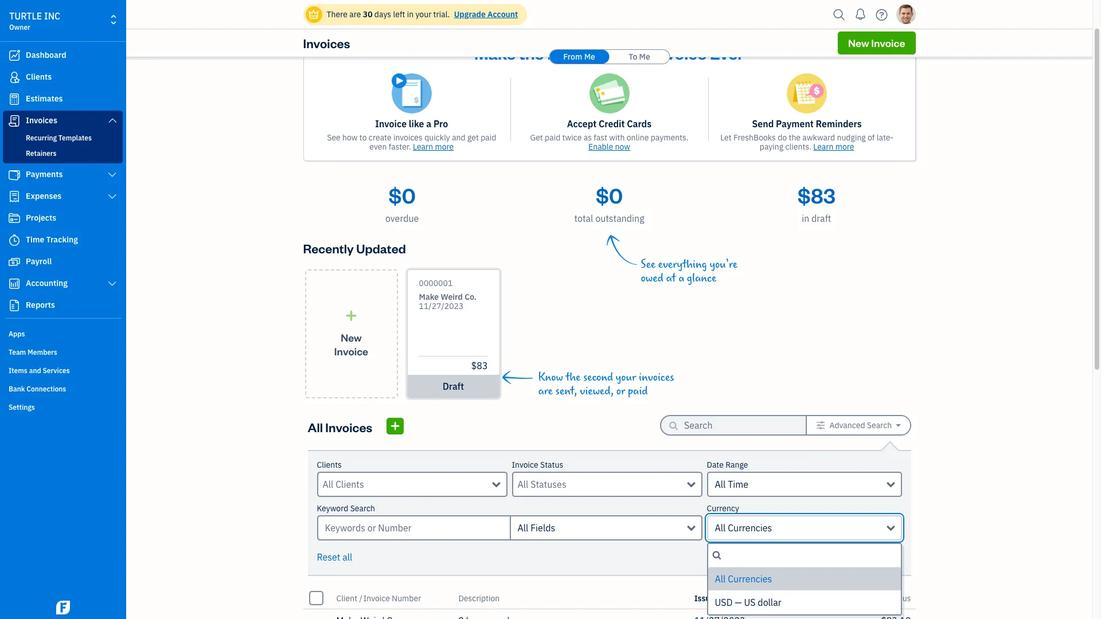 Task type: vqa. For each thing, say whether or not it's contained in the screenshot.
"Connect Your Bank"
no



Task type: describe. For each thing, give the bounding box(es) containing it.
know the second your invoices are sent, viewed, or paid
[[538, 371, 674, 398]]

everything
[[658, 258, 707, 271]]

new invoice link for know the second your invoices are sent, viewed, or paid
[[305, 270, 398, 399]]

see for see how to create invoices quickly and get paid even faster.
[[327, 133, 341, 143]]

owed
[[641, 272, 664, 285]]

second
[[583, 371, 613, 384]]

usd — us dollar
[[715, 597, 782, 609]]

all invoices
[[308, 419, 372, 435]]

paid inside "accept credit cards get paid twice as fast with online payments. enable now"
[[545, 133, 561, 143]]

a inside the see everything you're owed at a glance
[[679, 272, 684, 285]]

usd
[[715, 597, 733, 609]]

due date link
[[752, 593, 785, 604]]

estimates
[[26, 94, 63, 104]]

how
[[342, 133, 358, 143]]

dollar
[[758, 597, 782, 609]]

all currencies for all currencies dropdown button on the bottom
[[715, 523, 772, 534]]

all for list box containing all currencies
[[715, 574, 726, 585]]

amount / status
[[853, 593, 911, 604]]

to
[[629, 52, 637, 62]]

$0 for $0 overdue
[[389, 182, 416, 209]]

estimates link
[[3, 89, 123, 110]]

range
[[726, 460, 748, 470]]

status link
[[888, 593, 911, 604]]

search for advanced search
[[867, 420, 892, 431]]

time tracking link
[[3, 230, 123, 251]]

retainers
[[26, 149, 56, 158]]

usd — us dollar option
[[708, 591, 901, 615]]

all for all time dropdown button
[[715, 479, 726, 490]]

items
[[9, 367, 27, 375]]

recently
[[303, 240, 354, 256]]

description link
[[459, 593, 500, 604]]

clients inside the main element
[[26, 72, 52, 82]]

issued
[[694, 593, 720, 604]]

in inside $83 in draft
[[802, 213, 810, 224]]

to me
[[629, 52, 650, 62]]

expenses link
[[3, 186, 123, 207]]

accounting
[[26, 278, 68, 289]]

let freshbooks do the awkward nudging of late- paying clients.
[[721, 133, 894, 152]]

there
[[327, 9, 348, 20]]

co.
[[465, 292, 477, 302]]

bank
[[9, 385, 25, 394]]

learn for reminders
[[814, 142, 834, 152]]

timer image
[[7, 235, 21, 246]]

chevron large down image for expenses
[[107, 192, 118, 201]]

sent,
[[556, 385, 577, 398]]

reports
[[26, 300, 55, 310]]

ever
[[710, 42, 745, 64]]

like
[[409, 118, 424, 130]]

tracking
[[46, 235, 78, 245]]

trial.
[[433, 9, 450, 20]]

apps
[[9, 330, 25, 338]]

team
[[9, 348, 26, 357]]

enable
[[589, 142, 613, 152]]

cancel button
[[797, 546, 851, 568]]

all currencies button
[[707, 516, 902, 541]]

all fields
[[518, 523, 555, 534]]

there are 30 days left in your trial. upgrade account
[[327, 9, 518, 20]]

create
[[369, 133, 392, 143]]

invoices for even
[[393, 133, 423, 143]]

expense image
[[7, 191, 21, 202]]

$83 in draft
[[798, 182, 836, 224]]

payable
[[589, 42, 649, 64]]

client image
[[7, 72, 21, 83]]

team members link
[[3, 344, 123, 361]]

overdue
[[385, 213, 419, 224]]

turtle
[[9, 10, 42, 22]]

projects link
[[3, 208, 123, 229]]

close image
[[895, 40, 908, 53]]

0000001
[[419, 278, 453, 289]]

amount
[[853, 593, 882, 604]]

description
[[459, 593, 500, 604]]

more for invoice like a pro
[[435, 142, 454, 152]]

invoice status
[[512, 460, 563, 470]]

upgrade
[[454, 9, 486, 20]]

30
[[363, 9, 373, 20]]

at
[[666, 272, 676, 285]]

recurring
[[26, 134, 57, 142]]

freshbooks
[[734, 133, 776, 143]]

client
[[336, 593, 357, 604]]

0 vertical spatial are
[[349, 9, 361, 20]]

cards
[[627, 118, 652, 130]]

expenses
[[26, 191, 62, 201]]

chevron large down image for payments
[[107, 170, 118, 180]]

and inside items and services link
[[29, 367, 41, 375]]

upgrade account link
[[452, 9, 518, 20]]

accept
[[567, 118, 597, 130]]

/ for client
[[359, 593, 362, 604]]

viewed,
[[580, 385, 614, 398]]

advanced
[[830, 420, 865, 431]]

recently updated
[[303, 240, 406, 256]]

due date
[[752, 593, 785, 604]]

projects
[[26, 213, 56, 223]]

bank connections
[[9, 385, 66, 394]]

as
[[584, 133, 592, 143]]

make inside 0000001 make weird co. 11/27/2023
[[419, 292, 439, 302]]

reminders
[[816, 118, 862, 130]]

your inside know the second your invoices are sent, viewed, or paid
[[616, 371, 636, 384]]

go to help image
[[873, 6, 891, 23]]

get
[[530, 133, 543, 143]]

caretdown image
[[741, 594, 746, 603]]

dashboard image
[[7, 50, 21, 61]]

let
[[721, 133, 732, 143]]

estimate image
[[7, 94, 21, 105]]

accept credit cards get paid twice as fast with online payments. enable now
[[530, 118, 689, 152]]

All Statuses search field
[[518, 478, 688, 492]]

amount link
[[853, 593, 884, 604]]

turtle inc owner
[[9, 10, 60, 32]]

reports link
[[3, 295, 123, 316]]

of
[[868, 133, 875, 143]]

send payment reminders
[[752, 118, 862, 130]]

the for make the most payable invoice ever
[[519, 42, 544, 64]]

0 horizontal spatial new invoice
[[334, 331, 368, 358]]

0 vertical spatial your
[[416, 9, 432, 20]]

me for from me
[[584, 52, 595, 62]]

learn for a
[[413, 142, 433, 152]]

caretdown image
[[896, 421, 901, 430]]

time inside the main element
[[26, 235, 44, 245]]

2 vertical spatial invoices
[[325, 419, 372, 435]]

chevron large down image for accounting
[[107, 279, 118, 289]]

owner
[[9, 23, 30, 32]]

0 horizontal spatial in
[[407, 9, 414, 20]]

chevron large down image for invoices
[[107, 116, 118, 125]]

invoices inside the main element
[[26, 115, 57, 126]]

the inside the let freshbooks do the awkward nudging of late- paying clients.
[[789, 133, 801, 143]]



Task type: locate. For each thing, give the bounding box(es) containing it.
settings
[[9, 403, 35, 412]]

1 horizontal spatial a
[[679, 272, 684, 285]]

apps link
[[3, 325, 123, 342]]

1 currencies from the top
[[728, 523, 772, 534]]

invoice like a pro
[[375, 118, 448, 130]]

3 / from the left
[[884, 593, 887, 604]]

1 vertical spatial time
[[728, 479, 749, 490]]

make down '0000001'
[[419, 292, 439, 302]]

1 horizontal spatial draft
[[812, 213, 831, 224]]

0 vertical spatial new invoice
[[848, 36, 906, 49]]

1 vertical spatial invoices
[[639, 371, 674, 384]]

0 horizontal spatial new
[[341, 331, 362, 344]]

are inside know the second your invoices are sent, viewed, or paid
[[538, 385, 553, 398]]

invoices inside know the second your invoices are sent, viewed, or paid
[[639, 371, 674, 384]]

date for issued
[[722, 593, 739, 604]]

payment image
[[7, 169, 21, 181]]

1 horizontal spatial learn more
[[814, 142, 854, 152]]

now
[[615, 142, 630, 152]]

1 vertical spatial new invoice link
[[305, 270, 398, 399]]

0 horizontal spatial $0
[[389, 182, 416, 209]]

1 more from the left
[[435, 142, 454, 152]]

1 vertical spatial clients
[[317, 460, 342, 470]]

connections
[[27, 385, 66, 394]]

0 horizontal spatial search
[[350, 504, 375, 514]]

1 horizontal spatial invoices
[[639, 371, 674, 384]]

$0 inside '$0 overdue'
[[389, 182, 416, 209]]

apply
[[863, 550, 892, 563]]

items and services link
[[3, 362, 123, 379]]

time inside dropdown button
[[728, 479, 749, 490]]

draft
[[812, 213, 831, 224], [443, 381, 464, 392]]

payments
[[26, 169, 63, 180]]

main element
[[0, 0, 155, 620]]

paid inside know the second your invoices are sent, viewed, or paid
[[628, 385, 648, 398]]

outstanding
[[596, 213, 645, 224]]

project image
[[7, 213, 21, 224]]

chevron large down image inside invoices link
[[107, 116, 118, 125]]

0 vertical spatial a
[[426, 118, 432, 130]]

new invoice link for invoices
[[838, 32, 916, 54]]

0 horizontal spatial new invoice link
[[305, 270, 398, 399]]

learn
[[413, 142, 433, 152], [814, 142, 834, 152]]

1 vertical spatial a
[[679, 272, 684, 285]]

awkward
[[803, 133, 835, 143]]

2 learn from the left
[[814, 142, 834, 152]]

1 horizontal spatial your
[[616, 371, 636, 384]]

0 horizontal spatial clients
[[26, 72, 52, 82]]

account
[[488, 9, 518, 20]]

invoices for paid
[[639, 371, 674, 384]]

0 vertical spatial and
[[452, 133, 466, 143]]

2 chevron large down image from the top
[[107, 279, 118, 289]]

2 me from the left
[[639, 52, 650, 62]]

a left pro
[[426, 118, 432, 130]]

$83
[[798, 182, 836, 209], [471, 360, 488, 372]]

chevron large down image up recurring templates link
[[107, 116, 118, 125]]

0 vertical spatial new
[[848, 36, 869, 49]]

keyword search
[[317, 504, 375, 514]]

0 vertical spatial all currencies
[[715, 523, 772, 534]]

2 all currencies from the top
[[715, 574, 772, 585]]

new invoice down plus image
[[334, 331, 368, 358]]

us
[[744, 597, 756, 609]]

all currencies down currency
[[715, 523, 772, 534]]

from me
[[563, 52, 595, 62]]

keyword
[[317, 504, 348, 514]]

me right from
[[584, 52, 595, 62]]

0 horizontal spatial make
[[419, 292, 439, 302]]

new down plus image
[[341, 331, 362, 344]]

learn more down pro
[[413, 142, 454, 152]]

1 horizontal spatial more
[[836, 142, 854, 152]]

1 horizontal spatial in
[[802, 213, 810, 224]]

all for all fields field
[[518, 523, 529, 534]]

all inside option
[[715, 574, 726, 585]]

1 vertical spatial in
[[802, 213, 810, 224]]

2 vertical spatial the
[[566, 371, 581, 384]]

2 horizontal spatial paid
[[628, 385, 648, 398]]

currencies inside option
[[728, 574, 772, 585]]

invoices
[[303, 35, 350, 51], [26, 115, 57, 126], [325, 419, 372, 435]]

$83 for $83 in draft
[[798, 182, 836, 209]]

chevron large down image up projects link
[[107, 192, 118, 201]]

0 horizontal spatial $83
[[471, 360, 488, 372]]

glance
[[687, 272, 717, 285]]

/ for amount
[[884, 593, 887, 604]]

team members
[[9, 348, 57, 357]]

1 chevron large down image from the top
[[107, 116, 118, 125]]

all currencies for list box containing all currencies
[[715, 574, 772, 585]]

date for due
[[768, 593, 785, 604]]

1 learn more from the left
[[413, 142, 454, 152]]

draft inside $83 in draft
[[812, 213, 831, 224]]

0 vertical spatial invoices
[[393, 133, 423, 143]]

1 all currencies from the top
[[715, 523, 772, 534]]

and
[[452, 133, 466, 143], [29, 367, 41, 375]]

more down 'reminders'
[[836, 142, 854, 152]]

left
[[393, 9, 405, 20]]

the left the most
[[519, 42, 544, 64]]

All Clients search field
[[323, 478, 492, 492]]

$0
[[389, 182, 416, 209], [596, 182, 623, 209]]

0 horizontal spatial learn
[[413, 142, 433, 152]]

1 horizontal spatial new invoice link
[[838, 32, 916, 54]]

your left "trial."
[[416, 9, 432, 20]]

0 vertical spatial make
[[474, 42, 516, 64]]

see inside see how to create invoices quickly and get paid even faster.
[[327, 133, 341, 143]]

0 horizontal spatial status
[[540, 460, 563, 470]]

0 vertical spatial clients
[[26, 72, 52, 82]]

0 horizontal spatial are
[[349, 9, 361, 20]]

a
[[426, 118, 432, 130], [679, 272, 684, 285]]

time tracking
[[26, 235, 78, 245]]

1 horizontal spatial make
[[474, 42, 516, 64]]

0 horizontal spatial /
[[359, 593, 362, 604]]

report image
[[7, 300, 21, 311]]

all currencies up caretdown image at the right bottom
[[715, 574, 772, 585]]

fields
[[531, 523, 555, 534]]

2 currencies from the top
[[728, 574, 772, 585]]

learn right faster.
[[413, 142, 433, 152]]

1 horizontal spatial time
[[728, 479, 749, 490]]

1 vertical spatial $83
[[471, 360, 488, 372]]

payment
[[776, 118, 814, 130]]

in
[[407, 9, 414, 20], [802, 213, 810, 224]]

payments link
[[3, 165, 123, 185]]

currencies inside dropdown button
[[728, 523, 772, 534]]

1 chevron large down image from the top
[[107, 192, 118, 201]]

currencies for all currencies dropdown button on the bottom
[[728, 523, 772, 534]]

the right do in the top right of the page
[[789, 133, 801, 143]]

and inside see how to create invoices quickly and get paid even faster.
[[452, 133, 466, 143]]

quickly
[[425, 133, 450, 143]]

0 horizontal spatial and
[[29, 367, 41, 375]]

1 horizontal spatial learn
[[814, 142, 834, 152]]

list box containing all currencies
[[708, 568, 901, 615]]

me right the to on the right top of page
[[639, 52, 650, 62]]

Keyword Search field
[[510, 516, 702, 541]]

clients up estimates
[[26, 72, 52, 82]]

learn more down 'reminders'
[[814, 142, 854, 152]]

templates
[[58, 134, 92, 142]]

add invoice image
[[390, 419, 401, 433]]

1 horizontal spatial see
[[641, 258, 656, 271]]

$0 overdue
[[385, 182, 419, 224]]

$0 up overdue
[[389, 182, 416, 209]]

Search search field
[[708, 549, 901, 563]]

0 horizontal spatial more
[[435, 142, 454, 152]]

learn more for a
[[413, 142, 454, 152]]

apply button
[[853, 546, 902, 568]]

online
[[627, 133, 649, 143]]

1 vertical spatial all currencies
[[715, 574, 772, 585]]

1 vertical spatial make
[[419, 292, 439, 302]]

1 horizontal spatial status
[[888, 593, 911, 604]]

1 horizontal spatial the
[[566, 371, 581, 384]]

settings link
[[3, 399, 123, 416]]

date left caretdown image at the right bottom
[[722, 593, 739, 604]]

are left 30
[[349, 9, 361, 20]]

2 learn more from the left
[[814, 142, 854, 152]]

chevron large down image inside payments link
[[107, 170, 118, 180]]

/ left status link
[[884, 593, 887, 604]]

0 vertical spatial chevron large down image
[[107, 116, 118, 125]]

client / invoice number
[[336, 593, 421, 604]]

0 horizontal spatial the
[[519, 42, 544, 64]]

number
[[392, 593, 421, 604]]

make
[[474, 42, 516, 64], [419, 292, 439, 302]]

1 vertical spatial new invoice
[[334, 331, 368, 358]]

paid inside see how to create invoices quickly and get paid even faster.
[[481, 133, 496, 143]]

currencies up caretdown image at the right bottom
[[728, 574, 772, 585]]

with
[[609, 133, 625, 143]]

issued date link
[[694, 593, 748, 604]]

clients down all invoices
[[317, 460, 342, 470]]

$0 up outstanding
[[596, 182, 623, 209]]

invoices up recurring
[[26, 115, 57, 126]]

1 horizontal spatial are
[[538, 385, 553, 398]]

your up or
[[616, 371, 636, 384]]

/ right caretdown image at the right bottom
[[748, 593, 751, 604]]

invoices link
[[3, 111, 123, 131]]

more for send payment reminders
[[836, 142, 854, 152]]

chevron large down image
[[107, 116, 118, 125], [107, 170, 118, 180]]

1 learn from the left
[[413, 142, 433, 152]]

0 vertical spatial search
[[867, 420, 892, 431]]

nudging
[[837, 133, 866, 143]]

currencies for list box containing all currencies
[[728, 574, 772, 585]]

date right due
[[768, 593, 785, 604]]

1 horizontal spatial new
[[848, 36, 869, 49]]

1 vertical spatial currencies
[[728, 574, 772, 585]]

0 vertical spatial in
[[407, 9, 414, 20]]

notifications image
[[852, 3, 870, 26]]

2 horizontal spatial /
[[884, 593, 887, 604]]

0 horizontal spatial time
[[26, 235, 44, 245]]

do
[[778, 133, 787, 143]]

1 vertical spatial your
[[616, 371, 636, 384]]

0 horizontal spatial invoices
[[393, 133, 423, 143]]

clients link
[[3, 67, 123, 88]]

1 / from the left
[[359, 593, 362, 604]]

1 $0 from the left
[[389, 182, 416, 209]]

dashboard link
[[3, 45, 123, 66]]

more down pro
[[435, 142, 454, 152]]

invoice image
[[7, 115, 21, 127]]

1 horizontal spatial me
[[639, 52, 650, 62]]

crown image
[[308, 8, 320, 20]]

1 vertical spatial are
[[538, 385, 553, 398]]

$0 for $0 total outstanding
[[596, 182, 623, 209]]

are
[[349, 9, 361, 20], [538, 385, 553, 398]]

you're
[[710, 258, 738, 271]]

from me link
[[550, 50, 609, 64]]

list box
[[708, 568, 901, 615]]

days
[[375, 9, 391, 20]]

1 horizontal spatial /
[[748, 593, 751, 604]]

0 horizontal spatial a
[[426, 118, 432, 130]]

1 vertical spatial chevron large down image
[[107, 170, 118, 180]]

bank connections link
[[3, 380, 123, 398]]

clients.
[[786, 142, 812, 152]]

new invoice down "go to help" image
[[848, 36, 906, 49]]

0 vertical spatial invoices
[[303, 35, 350, 51]]

0 vertical spatial chevron large down image
[[107, 192, 118, 201]]

new down notifications image
[[848, 36, 869, 49]]

1 me from the left
[[584, 52, 595, 62]]

see inside the see everything you're owed at a glance
[[641, 258, 656, 271]]

0 horizontal spatial draft
[[443, 381, 464, 392]]

—
[[735, 597, 742, 609]]

all for all currencies dropdown button on the bottom
[[715, 523, 726, 534]]

all currencies inside dropdown button
[[715, 523, 772, 534]]

Keyword Search text field
[[317, 516, 510, 541]]

1 horizontal spatial new invoice
[[848, 36, 906, 49]]

a right at
[[679, 272, 684, 285]]

cancel
[[807, 550, 841, 563]]

$83 for $83
[[471, 360, 488, 372]]

issued date
[[694, 593, 739, 604]]

updated
[[356, 240, 406, 256]]

search left caretdown icon
[[867, 420, 892, 431]]

2 horizontal spatial the
[[789, 133, 801, 143]]

invoice number link
[[364, 593, 421, 604]]

send payment reminders image
[[787, 73, 827, 114]]

chevron large down image inside the accounting link
[[107, 279, 118, 289]]

0 horizontal spatial your
[[416, 9, 432, 20]]

invoice like a pro image
[[392, 73, 432, 114]]

0 vertical spatial draft
[[812, 213, 831, 224]]

the for know the second your invoices are sent, viewed, or paid
[[566, 371, 581, 384]]

invoices
[[393, 133, 423, 143], [639, 371, 674, 384]]

reset all
[[317, 552, 352, 563]]

$0 inside $0 total outstanding
[[596, 182, 623, 209]]

chevron large down image down payroll link
[[107, 279, 118, 289]]

all currencies inside option
[[715, 574, 772, 585]]

currencies down currency
[[728, 523, 772, 534]]

1 vertical spatial new
[[341, 331, 362, 344]]

accept credit cards image
[[589, 73, 630, 114]]

reset
[[317, 552, 340, 563]]

search image
[[830, 6, 849, 23]]

new invoice link
[[838, 32, 916, 54], [305, 270, 398, 399]]

invoices left add invoice icon
[[325, 419, 372, 435]]

search inside advanced search dropdown button
[[867, 420, 892, 431]]

date range
[[707, 460, 748, 470]]

2 / from the left
[[748, 593, 751, 604]]

the up sent,
[[566, 371, 581, 384]]

chevron large down image down retainers link
[[107, 170, 118, 180]]

fast
[[594, 133, 607, 143]]

and left get
[[452, 133, 466, 143]]

make down account at the left of the page
[[474, 42, 516, 64]]

1 vertical spatial chevron large down image
[[107, 279, 118, 289]]

1 vertical spatial status
[[888, 593, 911, 604]]

make the most payable invoice ever
[[474, 42, 745, 64]]

chart image
[[7, 278, 21, 290]]

me for to me
[[639, 52, 650, 62]]

clients
[[26, 72, 52, 82], [317, 460, 342, 470]]

/ right client
[[359, 593, 362, 604]]

payments.
[[651, 133, 689, 143]]

1 vertical spatial and
[[29, 367, 41, 375]]

plus image
[[345, 310, 358, 322]]

due
[[752, 593, 766, 604]]

money image
[[7, 256, 21, 268]]

settings image
[[816, 421, 826, 430]]

1 vertical spatial search
[[350, 504, 375, 514]]

credit
[[599, 118, 625, 130]]

0 vertical spatial status
[[540, 460, 563, 470]]

1 vertical spatial see
[[641, 258, 656, 271]]

2 $0 from the left
[[596, 182, 623, 209]]

0 vertical spatial new invoice link
[[838, 32, 916, 54]]

status right amount link
[[888, 593, 911, 604]]

0 vertical spatial time
[[26, 235, 44, 245]]

0 vertical spatial the
[[519, 42, 544, 64]]

1 horizontal spatial $83
[[798, 182, 836, 209]]

learn more for reminders
[[814, 142, 854, 152]]

2 more from the left
[[836, 142, 854, 152]]

0 horizontal spatial see
[[327, 133, 341, 143]]

0 horizontal spatial me
[[584, 52, 595, 62]]

see for see everything you're owed at a glance
[[641, 258, 656, 271]]

1 horizontal spatial clients
[[317, 460, 342, 470]]

are down "know"
[[538, 385, 553, 398]]

retainers link
[[5, 147, 120, 161]]

0 horizontal spatial learn more
[[413, 142, 454, 152]]

see left how
[[327, 133, 341, 143]]

chevron large down image
[[107, 192, 118, 201], [107, 279, 118, 289]]

date left range
[[707, 460, 724, 470]]

new invoice
[[848, 36, 906, 49], [334, 331, 368, 358]]

search right keyword at bottom
[[350, 504, 375, 514]]

1 vertical spatial invoices
[[26, 115, 57, 126]]

0 vertical spatial $83
[[798, 182, 836, 209]]

time down range
[[728, 479, 749, 490]]

see how to create invoices quickly and get paid even faster.
[[327, 133, 496, 152]]

0 vertical spatial currencies
[[728, 523, 772, 534]]

1 horizontal spatial search
[[867, 420, 892, 431]]

the inside know the second your invoices are sent, viewed, or paid
[[566, 371, 581, 384]]

1 horizontal spatial and
[[452, 133, 466, 143]]

see up the owed
[[641, 258, 656, 271]]

learn right clients.
[[814, 142, 834, 152]]

and right items
[[29, 367, 41, 375]]

time right timer image at top left
[[26, 235, 44, 245]]

1 horizontal spatial paid
[[545, 133, 561, 143]]

1 horizontal spatial $0
[[596, 182, 623, 209]]

even
[[370, 142, 387, 152]]

all currencies option
[[708, 568, 901, 591]]

0 vertical spatial see
[[327, 133, 341, 143]]

status up all statuses "search field"
[[540, 460, 563, 470]]

freshbooks image
[[54, 601, 72, 615]]

most
[[547, 42, 585, 64]]

invoices inside see how to create invoices quickly and get paid even faster.
[[393, 133, 423, 143]]

0 horizontal spatial paid
[[481, 133, 496, 143]]

all inside field
[[518, 523, 529, 534]]

Search text field
[[684, 416, 788, 435]]

1 vertical spatial draft
[[443, 381, 464, 392]]

or
[[617, 385, 625, 398]]

search for keyword search
[[350, 504, 375, 514]]

2 chevron large down image from the top
[[107, 170, 118, 180]]

recurring templates link
[[5, 131, 120, 145]]

invoices down there
[[303, 35, 350, 51]]

late-
[[877, 133, 894, 143]]



